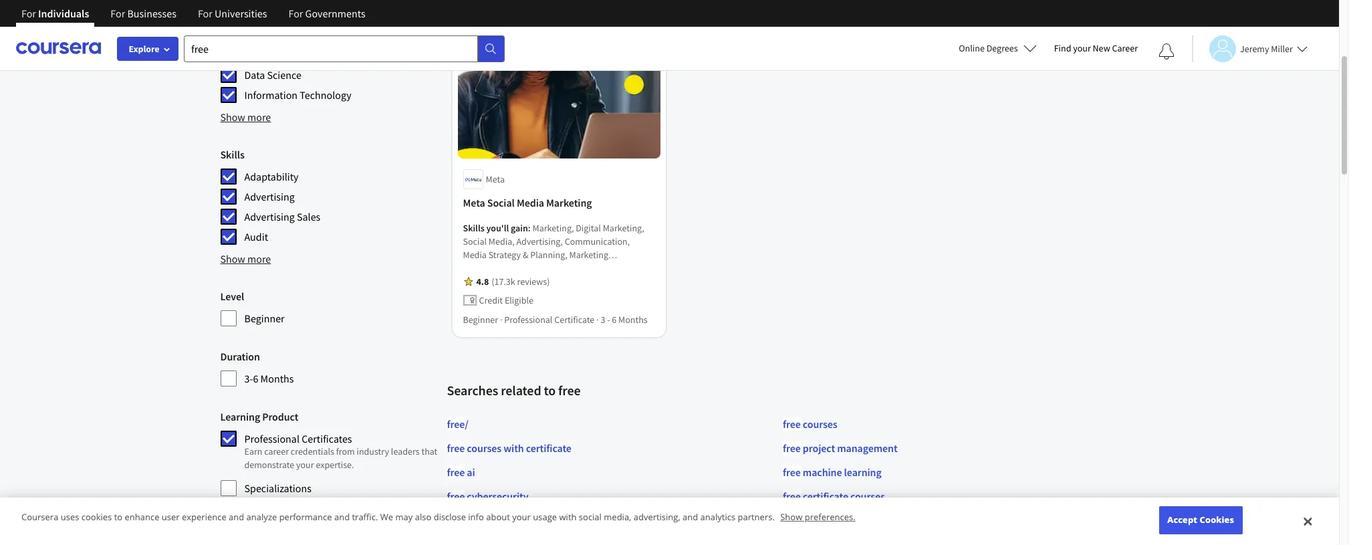 Task type: locate. For each thing, give the bounding box(es) containing it.
governments
[[305, 7, 366, 20]]

for left businesses
[[111, 7, 125, 20]]

coursera uses cookies to enhance user experience and analyze performance and traffic. we may also disclose info about your usage with social media, advertising, and analytics partners. show preferences.
[[21, 511, 856, 523]]

online
[[959, 42, 985, 54]]

show more button for information technology
[[220, 109, 271, 125]]

3-
[[244, 372, 253, 385]]

jeremy
[[1241, 42, 1270, 55]]

free for free machine learning
[[783, 466, 801, 479]]

free up disclose
[[447, 490, 465, 503]]

show more button for audit
[[220, 251, 271, 267]]

1 horizontal spatial ·
[[597, 314, 599, 326]]

1 horizontal spatial certificate
[[803, 490, 849, 503]]

0 horizontal spatial your
[[296, 459, 314, 471]]

help center image
[[1305, 510, 1321, 526]]

0 vertical spatial meta
[[486, 173, 505, 186]]

0 vertical spatial skills
[[220, 148, 245, 161]]

for left subject
[[198, 7, 213, 20]]

2 for from the left
[[111, 7, 125, 20]]

months inside 'duration' group
[[261, 372, 294, 385]]

professional down the eligible at the bottom of the page
[[504, 314, 553, 326]]

1 vertical spatial a
[[291, 508, 295, 520]]

1 horizontal spatial months
[[619, 314, 648, 326]]

your down credentials
[[296, 459, 314, 471]]

1 vertical spatial show
[[220, 252, 245, 265]]

1 vertical spatial more
[[247, 252, 271, 265]]

0 horizontal spatial a
[[291, 508, 295, 520]]

with left social
[[559, 511, 577, 523]]

meta
[[486, 173, 505, 186], [463, 196, 485, 210]]

show down free certificate
[[781, 511, 803, 523]]

0 horizontal spatial ·
[[500, 314, 503, 326]]

with
[[504, 442, 524, 455], [559, 511, 577, 523]]

months right -
[[619, 314, 648, 326]]

1 vertical spatial to
[[114, 511, 122, 523]]

1 vertical spatial science
[[267, 68, 302, 82]]

free cybersecurity
[[447, 490, 529, 503]]

cookies
[[81, 511, 112, 523]]

duration
[[220, 350, 260, 363]]

0 horizontal spatial meta
[[463, 196, 485, 210]]

1 horizontal spatial of
[[340, 495, 348, 507]]

social
[[579, 511, 602, 523]]

show more for audit
[[220, 252, 271, 265]]

eligible
[[505, 295, 534, 307]]

· down credit eligible
[[500, 314, 503, 326]]

subject
[[220, 6, 255, 19]]

for left "individuals"
[[21, 7, 36, 20]]

0 horizontal spatial to
[[114, 511, 122, 523]]

your right about
[[512, 511, 531, 523]]

science for data science
[[267, 68, 302, 82]]

for universities
[[198, 7, 267, 20]]

0 vertical spatial to
[[544, 382, 556, 399]]

your
[[1073, 42, 1091, 54], [296, 459, 314, 471], [512, 511, 531, 523]]

skills group
[[220, 146, 439, 245]]

1 horizontal spatial skills
[[463, 222, 485, 234]]

0 horizontal spatial professional
[[244, 432, 300, 445]]

coursera image
[[16, 38, 101, 59]]

2 show more button from the top
[[220, 251, 271, 267]]

and
[[363, 508, 378, 520], [229, 511, 244, 523], [334, 511, 350, 523], [683, 511, 698, 523]]

1 more from the top
[[247, 110, 271, 124]]

more
[[247, 110, 271, 124], [247, 252, 271, 265]]

1 for from the left
[[21, 7, 36, 20]]

0 vertical spatial show more
[[220, 110, 271, 124]]

accept cookies
[[1168, 514, 1235, 526]]

to right related
[[544, 382, 556, 399]]

advertising for advertising
[[244, 190, 295, 203]]

certificate
[[526, 442, 572, 455], [803, 490, 849, 503]]

1 vertical spatial advertising
[[244, 210, 295, 223]]

beginner for beginner
[[244, 312, 285, 325]]

0 vertical spatial advertising
[[244, 190, 295, 203]]

beginner up duration
[[244, 312, 285, 325]]

more for information technology
[[247, 110, 271, 124]]

1 vertical spatial your
[[296, 459, 314, 471]]

management
[[837, 442, 898, 455]]

free left project
[[783, 442, 801, 455]]

1 show more button from the top
[[220, 109, 271, 125]]

jeremy miller button
[[1192, 35, 1308, 62]]

of down knowledge
[[322, 508, 330, 520]]

and down subject
[[363, 508, 378, 520]]

courses down learning
[[851, 490, 885, 503]]

free up free project management
[[783, 418, 801, 431]]

more down information
[[247, 110, 271, 124]]

show down information
[[220, 110, 245, 124]]

None search field
[[184, 35, 505, 62]]

skills up adaptability
[[220, 148, 245, 161]]

meta for meta
[[486, 173, 505, 186]]

free down searches
[[447, 418, 465, 431]]

4.8 (17.3k reviews)
[[476, 276, 550, 288]]

from
[[336, 445, 355, 457]]

(17.3k
[[492, 276, 515, 288]]

0 horizontal spatial beginner
[[244, 312, 285, 325]]

gain
[[511, 222, 528, 234]]

a left subject
[[350, 495, 354, 507]]

1 vertical spatial of
[[322, 508, 330, 520]]

for
[[21, 7, 36, 20], [111, 7, 125, 20], [198, 7, 213, 20], [289, 7, 303, 20]]

show more down audit
[[220, 252, 271, 265]]

0 vertical spatial science
[[292, 48, 326, 62]]

that
[[422, 445, 438, 457]]

1 vertical spatial show more
[[220, 252, 271, 265]]

demonstrate
[[244, 459, 294, 471]]

0 vertical spatial show more button
[[220, 109, 271, 125]]

1 vertical spatial 6
[[253, 372, 258, 385]]

professional down the product
[[244, 432, 300, 445]]

projects.
[[380, 508, 414, 520]]

0 horizontal spatial of
[[322, 508, 330, 520]]

show more button
[[220, 109, 271, 125], [220, 251, 271, 267]]

courses down subject
[[331, 508, 361, 520]]

level group
[[220, 288, 439, 327]]

universities
[[215, 7, 267, 20]]

for left governments
[[289, 7, 303, 20]]

6 right -
[[612, 314, 617, 326]]

to right cookies
[[114, 511, 122, 523]]

skills for skills you'll gain :
[[463, 222, 485, 234]]

more down audit
[[247, 252, 271, 265]]

free left ai
[[447, 466, 465, 479]]

enhance
[[125, 511, 159, 523]]

professional inside learning product group
[[244, 432, 300, 445]]

professional
[[504, 314, 553, 326], [244, 432, 300, 445]]

meta up social
[[486, 173, 505, 186]]

0 vertical spatial certificate
[[526, 442, 572, 455]]

1 horizontal spatial a
[[350, 495, 354, 507]]

skills left the you'll
[[463, 222, 485, 234]]

0 vertical spatial with
[[504, 442, 524, 455]]

1 vertical spatial certificate
[[803, 490, 849, 503]]

1 vertical spatial months
[[261, 372, 294, 385]]

months right 3-
[[261, 372, 294, 385]]

0 vertical spatial 6
[[612, 314, 617, 326]]

free up show preferences. link
[[783, 490, 801, 503]]

for businesses
[[111, 7, 177, 20]]

1 vertical spatial with
[[559, 511, 577, 523]]

0 vertical spatial show
[[220, 110, 245, 124]]

1 vertical spatial skills
[[463, 222, 485, 234]]

1 vertical spatial meta
[[463, 196, 485, 210]]

show more button down audit
[[220, 251, 271, 267]]

free for free /
[[447, 418, 465, 431]]

meta left social
[[463, 196, 485, 210]]

0 vertical spatial of
[[340, 495, 348, 507]]

free
[[558, 382, 581, 399], [447, 418, 465, 431], [783, 418, 801, 431], [447, 442, 465, 455], [783, 442, 801, 455], [447, 466, 465, 479], [783, 466, 801, 479], [447, 490, 465, 503], [783, 490, 801, 503]]

6 inside 'duration' group
[[253, 372, 258, 385]]

and inside get in-depth knowledge of a subject by completing a series of courses and projects.
[[363, 508, 378, 520]]

1 advertising from the top
[[244, 190, 295, 203]]

· left 3
[[597, 314, 599, 326]]

4 for from the left
[[289, 7, 303, 20]]

1 horizontal spatial with
[[559, 511, 577, 523]]

free for free courses with certificate
[[447, 442, 465, 455]]

by
[[387, 495, 396, 507]]

certificate down related
[[526, 442, 572, 455]]

1 show more from the top
[[220, 110, 271, 124]]

free courses
[[783, 418, 838, 431]]

1 horizontal spatial beginner
[[463, 314, 498, 326]]

beginner for beginner · professional certificate · 3 - 6 months
[[463, 314, 498, 326]]

free down "free /" on the left of the page
[[447, 442, 465, 455]]

3 for from the left
[[198, 7, 213, 20]]

free for free cybersecurity
[[447, 490, 465, 503]]

also
[[415, 511, 432, 523]]

1 vertical spatial professional
[[244, 432, 300, 445]]

2 more from the top
[[247, 252, 271, 265]]

your right "find"
[[1073, 42, 1091, 54]]

0 horizontal spatial 6
[[253, 372, 258, 385]]

project
[[803, 442, 835, 455]]

a left series
[[291, 508, 295, 520]]

for for governments
[[289, 7, 303, 20]]

certificate up preferences.
[[803, 490, 849, 503]]

ai
[[467, 466, 475, 479]]

get in-depth knowledge of a subject by completing a series of courses and projects.
[[244, 495, 414, 520]]

learning
[[220, 410, 260, 423]]

industry
[[357, 445, 389, 457]]

show more down information
[[220, 110, 271, 124]]

searches
[[447, 382, 498, 399]]

4.8
[[476, 276, 489, 288]]

1 horizontal spatial meta
[[486, 173, 505, 186]]

science down computer science
[[267, 68, 302, 82]]

audit
[[244, 230, 268, 243]]

science
[[292, 48, 326, 62], [267, 68, 302, 82]]

0 horizontal spatial skills
[[220, 148, 245, 161]]

6 down duration
[[253, 372, 258, 385]]

skills inside 'group'
[[220, 148, 245, 161]]

show down audit
[[220, 252, 245, 265]]

career
[[264, 445, 289, 457]]

0 vertical spatial more
[[247, 110, 271, 124]]

free left machine
[[783, 466, 801, 479]]

1 horizontal spatial professional
[[504, 314, 553, 326]]

skills
[[220, 148, 245, 161], [463, 222, 485, 234]]

subject group
[[220, 5, 439, 104]]

career
[[1112, 42, 1138, 54]]

advertising up audit
[[244, 210, 295, 223]]

credit eligible
[[479, 295, 534, 307]]

2 show more from the top
[[220, 252, 271, 265]]

free ai
[[447, 466, 475, 479]]

media,
[[604, 511, 632, 523]]

show more button down information
[[220, 109, 271, 125]]

data science
[[244, 68, 302, 82]]

and left traffic.
[[334, 511, 350, 523]]

free for free ai
[[447, 466, 465, 479]]

beginner inside level group
[[244, 312, 285, 325]]

level
[[220, 290, 244, 303]]

in-
[[260, 495, 270, 507]]

2 vertical spatial your
[[512, 511, 531, 523]]

accept
[[1168, 514, 1198, 526]]

computer science
[[244, 48, 326, 62]]

2 horizontal spatial your
[[1073, 42, 1091, 54]]

months
[[619, 314, 648, 326], [261, 372, 294, 385]]

of left subject
[[340, 495, 348, 507]]

explore button
[[117, 37, 179, 61]]

1 vertical spatial show more button
[[220, 251, 271, 267]]

2 advertising from the top
[[244, 210, 295, 223]]

advertising down adaptability
[[244, 190, 295, 203]]

explore
[[129, 43, 160, 55]]

0 horizontal spatial months
[[261, 372, 294, 385]]

science up data science on the left of the page
[[292, 48, 326, 62]]

with up cybersecurity
[[504, 442, 524, 455]]

courses up ai
[[467, 442, 502, 455]]

beginner down credit
[[463, 314, 498, 326]]

show notifications image
[[1159, 43, 1175, 60]]



Task type: vqa. For each thing, say whether or not it's contained in the screenshot.
topmost the show more button
yes



Task type: describe. For each thing, give the bounding box(es) containing it.
certificates
[[302, 432, 352, 445]]

reviews)
[[517, 276, 550, 288]]

new
[[1093, 42, 1111, 54]]

certificate
[[555, 314, 595, 326]]

we
[[380, 511, 393, 523]]

1 · from the left
[[500, 314, 503, 326]]

preferences.
[[805, 511, 856, 523]]

for for universities
[[198, 7, 213, 20]]

free project management
[[783, 442, 898, 455]]

for individuals
[[21, 7, 89, 20]]

performance
[[279, 511, 332, 523]]

subject
[[356, 495, 385, 507]]

professional certificates
[[244, 432, 352, 445]]

about
[[486, 511, 510, 523]]

expertise.
[[316, 459, 354, 471]]

0 horizontal spatial with
[[504, 442, 524, 455]]

coursera
[[21, 511, 58, 523]]

learning
[[844, 466, 882, 479]]

show more for information technology
[[220, 110, 271, 124]]

show for audit
[[220, 252, 245, 265]]

for governments
[[289, 7, 366, 20]]

meta social media marketing link
[[463, 195, 655, 211]]

What do you want to learn? text field
[[184, 35, 478, 62]]

meta for meta social media marketing
[[463, 196, 485, 210]]

completing
[[244, 508, 289, 520]]

advertising,
[[634, 511, 681, 523]]

for for individuals
[[21, 7, 36, 20]]

and left "analyze"
[[229, 511, 244, 523]]

accept cookies button
[[1159, 507, 1243, 534]]

get
[[244, 495, 258, 507]]

1 horizontal spatial 6
[[612, 314, 617, 326]]

0 vertical spatial professional
[[504, 314, 553, 326]]

/
[[465, 418, 469, 431]]

searches related to free
[[447, 382, 581, 399]]

uses
[[61, 511, 79, 523]]

online degrees button
[[948, 33, 1048, 63]]

find
[[1054, 42, 1072, 54]]

free courses with certificate
[[447, 442, 572, 455]]

may
[[396, 511, 413, 523]]

2 · from the left
[[597, 314, 599, 326]]

0 vertical spatial a
[[350, 495, 354, 507]]

for for businesses
[[111, 7, 125, 20]]

jeremy miller
[[1241, 42, 1293, 55]]

usage
[[533, 511, 557, 523]]

your inside earn career credentials from industry leaders that demonstrate your expertise.
[[296, 459, 314, 471]]

science for computer science
[[292, 48, 326, 62]]

machine
[[803, 466, 842, 479]]

disclose
[[434, 511, 466, 523]]

3-6 months
[[244, 372, 294, 385]]

learning product group
[[220, 409, 439, 526]]

cookies
[[1200, 514, 1235, 526]]

skills for skills
[[220, 148, 245, 161]]

banner navigation
[[11, 0, 376, 37]]

sales
[[297, 210, 321, 223]]

adaptability
[[244, 170, 299, 183]]

experience
[[182, 511, 226, 523]]

analytics
[[701, 511, 736, 523]]

user
[[162, 511, 180, 523]]

beginner · professional certificate · 3 - 6 months
[[463, 314, 648, 326]]

free /
[[447, 418, 469, 431]]

learning product
[[220, 410, 298, 423]]

show for information technology
[[220, 110, 245, 124]]

1 horizontal spatial your
[[512, 511, 531, 523]]

info
[[468, 511, 484, 523]]

show preferences. link
[[781, 511, 856, 523]]

social
[[487, 196, 515, 210]]

free for free certificate
[[783, 490, 801, 503]]

free certificate
[[783, 490, 849, 503]]

find your new career
[[1054, 42, 1138, 54]]

and left analytics
[[683, 511, 698, 523]]

free right related
[[558, 382, 581, 399]]

cybersecurity
[[467, 490, 529, 503]]

-
[[607, 314, 610, 326]]

0 horizontal spatial certificate
[[526, 442, 572, 455]]

free for free courses
[[783, 418, 801, 431]]

1 horizontal spatial to
[[544, 382, 556, 399]]

depth
[[270, 495, 293, 507]]

businesses
[[127, 7, 177, 20]]

free machine learning
[[783, 466, 882, 479]]

2 vertical spatial show
[[781, 511, 803, 523]]

marketing
[[546, 196, 592, 210]]

data
[[244, 68, 265, 82]]

related
[[501, 382, 541, 399]]

miller
[[1271, 42, 1293, 55]]

more for audit
[[247, 252, 271, 265]]

skills you'll gain :
[[463, 222, 533, 234]]

0 vertical spatial months
[[619, 314, 648, 326]]

earn career credentials from industry leaders that demonstrate your expertise.
[[244, 445, 438, 471]]

earn
[[244, 445, 262, 457]]

find your new career link
[[1048, 40, 1145, 57]]

traffic.
[[352, 511, 378, 523]]

advertising for advertising sales
[[244, 210, 295, 223]]

3
[[601, 314, 605, 326]]

meta social media marketing
[[463, 196, 592, 210]]

information technology
[[244, 88, 352, 102]]

degrees
[[987, 42, 1018, 54]]

credit
[[479, 295, 503, 307]]

courses up project
[[803, 418, 838, 431]]

media
[[517, 196, 544, 210]]

free for free project management
[[783, 442, 801, 455]]

computer
[[244, 48, 289, 62]]

technology
[[300, 88, 352, 102]]

0 vertical spatial your
[[1073, 42, 1091, 54]]

online degrees
[[959, 42, 1018, 54]]

duration group
[[220, 348, 439, 387]]

you'll
[[487, 222, 509, 234]]

courses inside get in-depth knowledge of a subject by completing a series of courses and projects.
[[331, 508, 361, 520]]

:
[[528, 222, 531, 234]]



